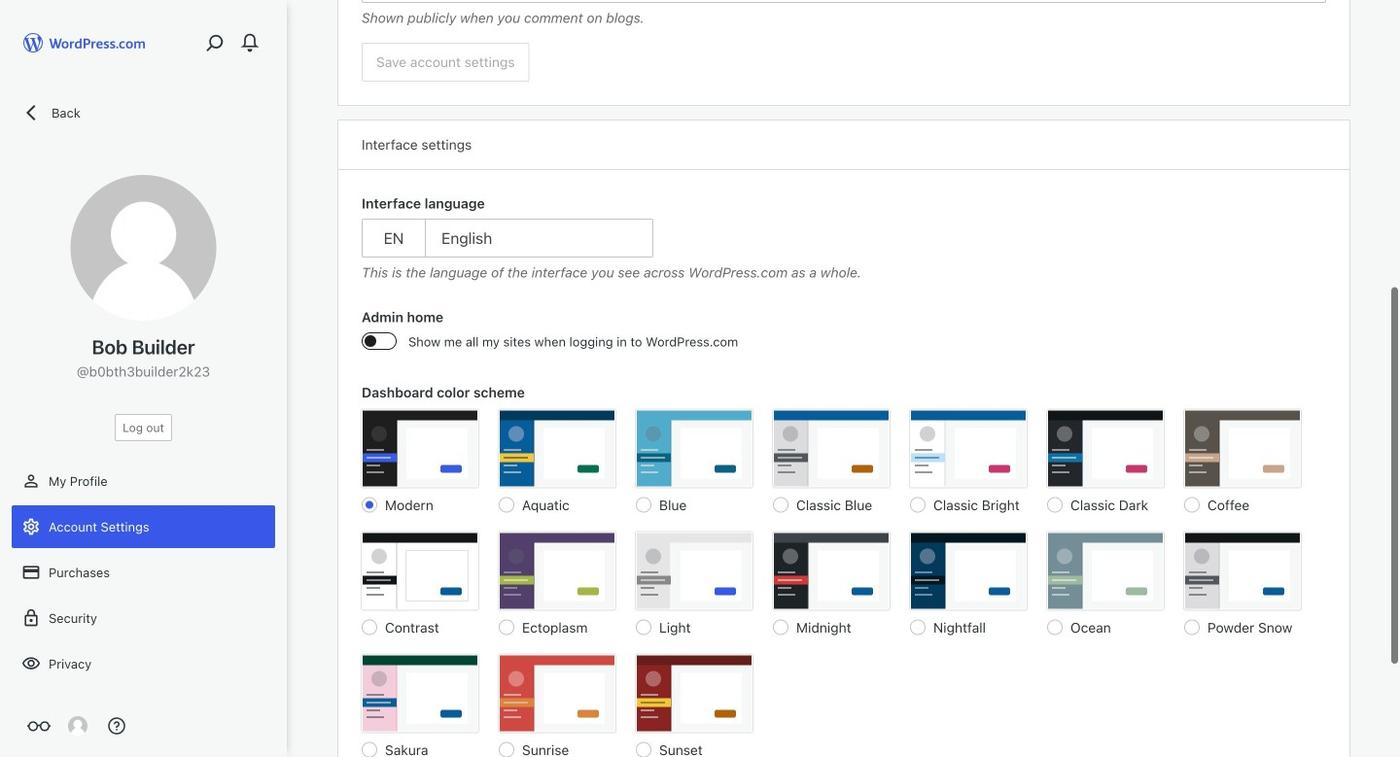 Task type: vqa. For each thing, say whether or not it's contained in the screenshot.
the "Reader" 'image'
yes



Task type: describe. For each thing, give the bounding box(es) containing it.
sunrise image
[[499, 655, 616, 733]]

powder snow image
[[1185, 532, 1301, 610]]

sunset image
[[636, 655, 753, 733]]

coffee image
[[1185, 410, 1301, 488]]

classic bright image
[[910, 410, 1027, 488]]

0 vertical spatial bob builder image
[[71, 175, 216, 321]]

settings image
[[21, 517, 41, 537]]

classic dark image
[[1047, 410, 1164, 488]]

3 group from the top
[[362, 307, 1327, 363]]

sakura image
[[362, 655, 478, 733]]

modern image
[[362, 410, 478, 488]]

1 vertical spatial bob builder image
[[68, 717, 88, 736]]

2 list item from the top
[[1392, 169, 1400, 260]]

2 group from the top
[[362, 194, 1327, 283]]

reader image
[[27, 715, 51, 738]]

1 list item from the top
[[1392, 68, 1400, 139]]

ectoplasm image
[[499, 532, 616, 610]]

blue image
[[636, 410, 753, 488]]

classic blue image
[[773, 410, 890, 488]]



Task type: locate. For each thing, give the bounding box(es) containing it.
credit_card image
[[21, 563, 41, 583]]

ocean image
[[1047, 532, 1164, 610]]

0 vertical spatial list item
[[1392, 68, 1400, 139]]

1 group from the top
[[362, 0, 1327, 28]]

light image
[[636, 532, 753, 610]]

None radio
[[910, 497, 926, 513], [1047, 620, 1063, 636], [362, 743, 377, 758], [499, 743, 514, 758], [910, 497, 926, 513], [1047, 620, 1063, 636], [362, 743, 377, 758], [499, 743, 514, 758]]

1 vertical spatial list item
[[1392, 169, 1400, 260]]

4 group from the top
[[362, 383, 1327, 758]]

aquatic image
[[499, 410, 616, 488]]

group
[[362, 0, 1327, 28], [362, 194, 1327, 283], [362, 307, 1327, 363], [362, 383, 1327, 758]]

midnight image
[[773, 532, 890, 610]]

None url field
[[362, 0, 1327, 3]]

bob builder image
[[71, 175, 216, 321], [68, 717, 88, 736]]

lock image
[[21, 609, 41, 628]]

None radio
[[362, 497, 377, 513], [499, 497, 514, 513], [636, 497, 652, 513], [773, 497, 789, 513], [1047, 497, 1063, 513], [1185, 497, 1200, 513], [362, 620, 377, 636], [499, 620, 514, 636], [636, 620, 652, 636], [773, 620, 789, 636], [910, 620, 926, 636], [1185, 620, 1200, 636], [636, 743, 652, 758], [362, 497, 377, 513], [499, 497, 514, 513], [636, 497, 652, 513], [773, 497, 789, 513], [1047, 497, 1063, 513], [1185, 497, 1200, 513], [362, 620, 377, 636], [499, 620, 514, 636], [636, 620, 652, 636], [773, 620, 789, 636], [910, 620, 926, 636], [1185, 620, 1200, 636], [636, 743, 652, 758]]

visibility image
[[21, 655, 41, 674]]

list item
[[1392, 68, 1400, 139], [1392, 169, 1400, 260]]

nightfall image
[[910, 532, 1027, 610]]

person image
[[21, 472, 41, 491]]

contrast image
[[362, 532, 478, 610]]



